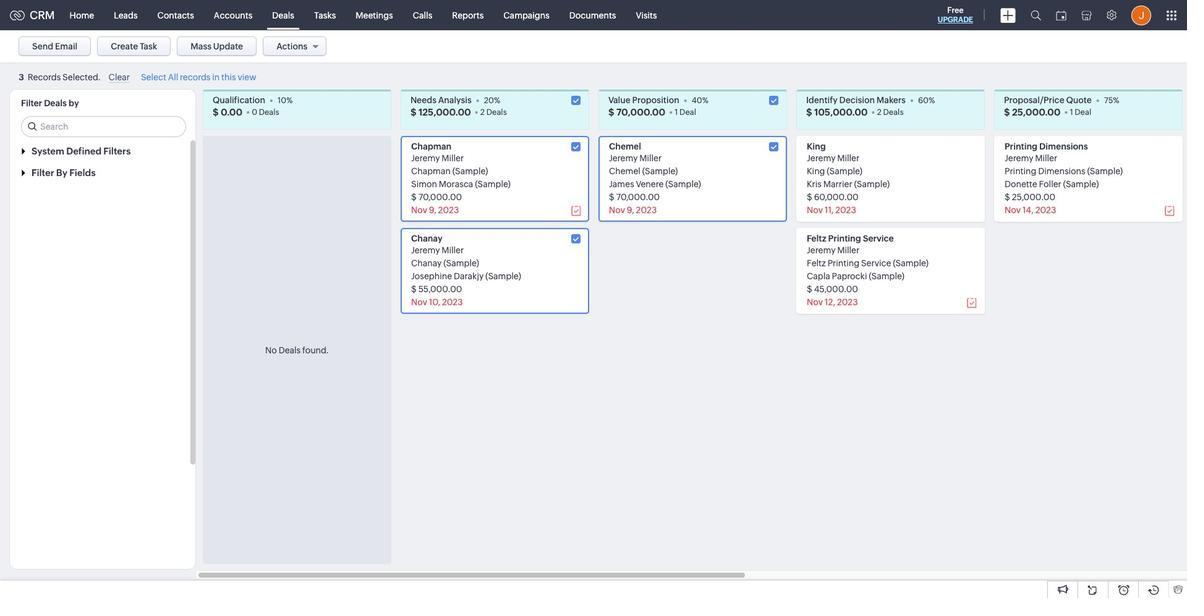 Task type: vqa. For each thing, say whether or not it's contained in the screenshot.
"Other Modules" field
no



Task type: describe. For each thing, give the bounding box(es) containing it.
stageview
[[19, 72, 68, 82]]

(sample) right marrier
[[854, 179, 890, 189]]

donette
[[1005, 179, 1037, 189]]

deals right 0
[[259, 107, 279, 117]]

3 % from the left
[[702, 96, 709, 105]]

nov for king jeremy miller king (sample) kris marrier (sample) $ 60,000.00 nov 11, 2023
[[807, 205, 823, 215]]

no
[[265, 345, 277, 355]]

$ 70,000.00
[[608, 107, 665, 117]]

$ inside the chanay jeremy miller chanay (sample) josephine darakjy (sample) $ 55,000.00 nov 10, 2023
[[411, 284, 417, 294]]

% for $ 0.00
[[286, 96, 293, 105]]

email
[[55, 41, 78, 51]]

10
[[278, 96, 286, 105]]

contacts link
[[148, 0, 204, 30]]

quote
[[1066, 95, 1092, 105]]

view
[[238, 72, 256, 82]]

printing up paprocki
[[828, 258, 859, 268]]

1 king from the top
[[807, 142, 826, 151]]

1 deal for $ 25,000.00
[[1070, 107, 1092, 117]]

this
[[221, 72, 236, 82]]

feltz printing service link
[[807, 234, 894, 244]]

home link
[[60, 0, 104, 30]]

filter by fields button
[[10, 162, 195, 184]]

no deals found.
[[265, 345, 329, 355]]

printing dimensions jeremy miller printing dimensions (sample) donette foller (sample) $ 25,000.00 nov 14, 2023
[[1005, 142, 1123, 215]]

send
[[32, 41, 53, 51]]

profile element
[[1124, 0, 1159, 30]]

venere
[[636, 179, 664, 189]]

system
[[32, 146, 64, 156]]

1 vertical spatial service
[[861, 258, 891, 268]]

king link
[[807, 142, 826, 151]]

2 deals for $ 125,000.00
[[480, 107, 507, 117]]

tasks
[[314, 10, 336, 20]]

jeremy for chanay jeremy miller chanay (sample) josephine darakjy (sample) $ 55,000.00 nov 10, 2023
[[411, 245, 440, 255]]

(sample) down feltz printing service (sample) link
[[869, 271, 905, 281]]

printing up donette
[[1005, 166, 1037, 176]]

mass
[[191, 41, 211, 51]]

selected.
[[63, 72, 101, 82]]

1 chapman from the top
[[411, 142, 451, 151]]

nov inside feltz printing service jeremy miller feltz printing service (sample) capla paprocki (sample) $ 45,000.00 nov 12, 2023
[[807, 297, 823, 307]]

125,000.00
[[419, 107, 471, 117]]

jeremy for chemel jeremy miller chemel (sample) james venere (sample) $ 70,000.00 nov 9, 2023
[[609, 153, 638, 163]]

contacts
[[157, 10, 194, 20]]

crm
[[30, 9, 55, 22]]

all
[[168, 72, 178, 82]]

marrier
[[824, 179, 852, 189]]

2 chapman from the top
[[411, 166, 451, 176]]

2 for $ 105,000.00
[[877, 107, 882, 117]]

10 %
[[278, 96, 293, 105]]

home
[[70, 10, 94, 20]]

chanay jeremy miller chanay (sample) josephine darakjy (sample) $ 55,000.00 nov 10, 2023
[[411, 234, 521, 307]]

1 vertical spatial dimensions
[[1038, 166, 1086, 176]]

send email
[[32, 41, 78, 51]]

2023 inside feltz printing service jeremy miller feltz printing service (sample) capla paprocki (sample) $ 45,000.00 nov 12, 2023
[[837, 297, 858, 307]]

calendar image
[[1056, 10, 1067, 20]]

filters
[[103, 146, 131, 156]]

create
[[111, 41, 138, 51]]

james venere (sample) link
[[609, 179, 701, 189]]

$ inside the chapman jeremy miller chapman (sample) simon morasca (sample) $ 70,000.00 nov 9, 2023
[[411, 192, 417, 202]]

search image
[[1031, 10, 1041, 20]]

morasca
[[439, 179, 473, 189]]

makers
[[877, 95, 906, 105]]

filter deals by
[[21, 98, 79, 108]]

2023 for chanay jeremy miller chanay (sample) josephine darakjy (sample) $ 55,000.00 nov 10, 2023
[[442, 297, 463, 307]]

in
[[212, 72, 220, 82]]

(sample) up capla paprocki (sample) link
[[893, 258, 929, 268]]

printing down $ 25,000.00
[[1005, 142, 1038, 151]]

send email button
[[19, 36, 91, 56]]

1 25,000.00 from the top
[[1012, 107, 1061, 117]]

value
[[608, 95, 631, 105]]

meetings link
[[346, 0, 403, 30]]

needs analysis
[[411, 95, 472, 105]]

printing dimensions (sample) link
[[1005, 166, 1123, 176]]

20 %
[[484, 96, 500, 105]]

create task
[[111, 41, 157, 51]]

miller inside feltz printing service jeremy miller feltz printing service (sample) capla paprocki (sample) $ 45,000.00 nov 12, 2023
[[837, 245, 860, 255]]

feltz printing service jeremy miller feltz printing service (sample) capla paprocki (sample) $ 45,000.00 nov 12, 2023
[[807, 234, 929, 307]]

(sample) up james venere (sample) link
[[642, 166, 678, 176]]

visits
[[636, 10, 657, 20]]

chanay link
[[411, 234, 443, 244]]

2 king from the top
[[807, 166, 825, 176]]

leads link
[[104, 0, 148, 30]]

2023 for chemel jeremy miller chemel (sample) james venere (sample) $ 70,000.00 nov 9, 2023
[[636, 205, 657, 215]]

create menu element
[[993, 0, 1023, 30]]

identify
[[806, 95, 838, 105]]

printing dimensions link
[[1005, 142, 1088, 151]]

clear
[[109, 72, 130, 82]]

simon
[[411, 179, 437, 189]]

select all records in this view
[[141, 72, 256, 82]]

actions
[[276, 41, 308, 51]]

40
[[692, 96, 702, 105]]

kris marrier (sample) link
[[807, 179, 890, 189]]

deals down 20 %
[[486, 107, 507, 117]]

king (sample) link
[[807, 166, 863, 176]]

search element
[[1023, 0, 1049, 30]]

2023 for king jeremy miller king (sample) kris marrier (sample) $ 60,000.00 nov 11, 2023
[[835, 205, 856, 215]]

by
[[69, 98, 79, 108]]

update
[[213, 41, 243, 51]]

20
[[484, 96, 494, 105]]

nov for chemel jeremy miller chemel (sample) james venere (sample) $ 70,000.00 nov 9, 2023
[[609, 205, 625, 215]]

% for $ 105,000.00
[[929, 96, 935, 105]]

deals up the actions
[[272, 10, 294, 20]]

1 for $ 70,000.00
[[675, 107, 678, 117]]

3 records selected.
[[19, 72, 101, 82]]

(sample) up donette foller (sample) link in the top of the page
[[1087, 166, 1123, 176]]

paprocki
[[832, 271, 867, 281]]

1 records from the left
[[28, 72, 61, 82]]

1 for $ 25,000.00
[[1070, 107, 1073, 117]]

(sample) up the "kris marrier (sample)" link
[[827, 166, 863, 176]]

1 deal for $ 70,000.00
[[675, 107, 696, 117]]

40 %
[[692, 96, 709, 105]]

miller inside printing dimensions jeremy miller printing dimensions (sample) donette foller (sample) $ 25,000.00 nov 14, 2023
[[1035, 153, 1058, 163]]

donette foller (sample) link
[[1005, 179, 1099, 189]]

james
[[609, 179, 634, 189]]

(sample) right 'morasca'
[[475, 179, 511, 189]]

leads
[[114, 10, 138, 20]]

$ inside "king jeremy miller king (sample) kris marrier (sample) $ 60,000.00 nov 11, 2023"
[[807, 192, 812, 202]]

visits link
[[626, 0, 667, 30]]

task
[[140, 41, 157, 51]]

jeremy inside printing dimensions jeremy miller printing dimensions (sample) donette foller (sample) $ 25,000.00 nov 14, 2023
[[1005, 153, 1034, 163]]

9, for simon
[[429, 205, 436, 215]]

free upgrade
[[938, 6, 973, 24]]

2 deals for $ 105,000.00
[[877, 107, 904, 117]]

9, for james
[[627, 205, 634, 215]]



Task type: locate. For each thing, give the bounding box(es) containing it.
nov down simon
[[411, 205, 427, 215]]

0 horizontal spatial 9,
[[429, 205, 436, 215]]

1 chemel from the top
[[609, 142, 641, 151]]

70,000.00 down 'value proposition'
[[616, 107, 665, 117]]

0 horizontal spatial 2 deals
[[480, 107, 507, 117]]

1 vertical spatial 25,000.00
[[1012, 192, 1056, 202]]

$ down identify
[[806, 107, 812, 117]]

king up the kris
[[807, 166, 825, 176]]

nov inside printing dimensions jeremy miller printing dimensions (sample) donette foller (sample) $ 25,000.00 nov 14, 2023
[[1005, 205, 1021, 215]]

king jeremy miller king (sample) kris marrier (sample) $ 60,000.00 nov 11, 2023
[[807, 142, 890, 215]]

filter by fields
[[32, 168, 96, 178]]

1 deal
[[675, 107, 696, 117], [1070, 107, 1092, 117]]

25,000.00 up the 14,
[[1012, 192, 1056, 202]]

2 25,000.00 from the top
[[1012, 192, 1056, 202]]

chanay (sample) link
[[411, 258, 479, 268]]

1 down quote
[[1070, 107, 1073, 117]]

chemel up chemel (sample) 'link'
[[609, 142, 641, 151]]

chemel jeremy miller chemel (sample) james venere (sample) $ 70,000.00 nov 9, 2023
[[609, 142, 701, 215]]

nov left the 14,
[[1005, 205, 1021, 215]]

1 down proposition
[[675, 107, 678, 117]]

miller up "king (sample)" "link"
[[837, 153, 860, 163]]

70,000.00 inside the chapman jeremy miller chapman (sample) simon morasca (sample) $ 70,000.00 nov 9, 2023
[[418, 192, 462, 202]]

2023 down 'morasca'
[[438, 205, 459, 215]]

1 1 from the left
[[675, 107, 678, 117]]

0 horizontal spatial 1 deal
[[675, 107, 696, 117]]

2023 for chapman jeremy miller chapman (sample) simon morasca (sample) $ 70,000.00 nov 9, 2023
[[438, 205, 459, 215]]

2 deals down 20 %
[[480, 107, 507, 117]]

2023 inside "king jeremy miller king (sample) kris marrier (sample) $ 60,000.00 nov 11, 2023"
[[835, 205, 856, 215]]

2 for $ 125,000.00
[[480, 107, 485, 117]]

mass update
[[191, 41, 243, 51]]

2 deals down makers on the right of page
[[877, 107, 904, 117]]

9,
[[429, 205, 436, 215], [627, 205, 634, 215]]

$ left 0.00
[[213, 107, 219, 117]]

1 horizontal spatial 9,
[[627, 205, 634, 215]]

2023 inside the chapman jeremy miller chapman (sample) simon morasca (sample) $ 70,000.00 nov 9, 2023
[[438, 205, 459, 215]]

2 1 from the left
[[1070, 107, 1073, 117]]

10,
[[429, 297, 440, 307]]

5 % from the left
[[1113, 96, 1119, 105]]

0 vertical spatial chanay
[[411, 234, 443, 244]]

2 2 from the left
[[877, 107, 882, 117]]

jeremy
[[411, 153, 440, 163], [609, 153, 638, 163], [807, 153, 836, 163], [1005, 153, 1034, 163], [411, 245, 440, 255], [807, 245, 836, 255]]

jeremy inside the chanay jeremy miller chanay (sample) josephine darakjy (sample) $ 55,000.00 nov 10, 2023
[[411, 245, 440, 255]]

3
[[19, 72, 24, 82]]

(sample) up josephine darakjy (sample) link
[[444, 258, 479, 268]]

feltz up capla
[[807, 258, 826, 268]]

2
[[480, 107, 485, 117], [877, 107, 882, 117]]

25,000.00
[[1012, 107, 1061, 117], [1012, 192, 1056, 202]]

2 down 20
[[480, 107, 485, 117]]

2023 right the 14,
[[1036, 205, 1056, 215]]

(sample) right venere
[[665, 179, 701, 189]]

printing
[[1005, 142, 1038, 151], [1005, 166, 1037, 176], [828, 234, 861, 244], [828, 258, 859, 268]]

deal down 40
[[680, 107, 696, 117]]

1 vertical spatial feltz
[[807, 258, 826, 268]]

1 horizontal spatial 2 deals
[[877, 107, 904, 117]]

1 deal down 40
[[675, 107, 696, 117]]

jeremy down king link
[[807, 153, 836, 163]]

miller up chemel (sample) 'link'
[[640, 153, 662, 163]]

1 horizontal spatial 1 deal
[[1070, 107, 1092, 117]]

create task button
[[97, 36, 171, 56]]

chanay up chanay (sample) link
[[411, 234, 443, 244]]

decision
[[839, 95, 875, 105]]

0 horizontal spatial deal
[[680, 107, 696, 117]]

miller down the printing dimensions link
[[1035, 153, 1058, 163]]

45,000.00
[[814, 284, 858, 294]]

0 vertical spatial feltz
[[807, 234, 826, 244]]

nov inside "chemel jeremy miller chemel (sample) james venere (sample) $ 70,000.00 nov 9, 2023"
[[609, 205, 625, 215]]

dimensions up printing dimensions (sample) 'link' at the right top of the page
[[1039, 142, 1088, 151]]

$ down simon
[[411, 192, 417, 202]]

70,000.00 for chemel jeremy miller chemel (sample) james venere (sample) $ 70,000.00 nov 9, 2023
[[616, 192, 660, 202]]

0 horizontal spatial 2
[[480, 107, 485, 117]]

campaigns link
[[494, 0, 559, 30]]

2 feltz from the top
[[807, 258, 826, 268]]

1 vertical spatial filter
[[32, 168, 54, 178]]

nov for chapman jeremy miller chapman (sample) simon morasca (sample) $ 70,000.00 nov 9, 2023
[[411, 205, 427, 215]]

$ down proposal/price on the right of the page
[[1004, 107, 1010, 117]]

0 vertical spatial filter
[[21, 98, 42, 108]]

deals down makers on the right of page
[[883, 107, 904, 117]]

jeremy inside feltz printing service jeremy miller feltz printing service (sample) capla paprocki (sample) $ 45,000.00 nov 12, 2023
[[807, 245, 836, 255]]

1 vertical spatial king
[[807, 166, 825, 176]]

proposal/price quote
[[1004, 95, 1092, 105]]

1 1 deal from the left
[[675, 107, 696, 117]]

filter for filter deals by
[[21, 98, 42, 108]]

kris
[[807, 179, 822, 189]]

2 down makers on the right of page
[[877, 107, 882, 117]]

deals right no
[[279, 345, 301, 355]]

2023 inside "chemel jeremy miller chemel (sample) james venere (sample) $ 70,000.00 nov 9, 2023"
[[636, 205, 657, 215]]

filter left by
[[32, 168, 54, 178]]

60,000.00
[[814, 192, 859, 202]]

4 % from the left
[[929, 96, 935, 105]]

miller inside "king jeremy miller king (sample) kris marrier (sample) $ 60,000.00 nov 11, 2023"
[[837, 153, 860, 163]]

jeremy inside "king jeremy miller king (sample) kris marrier (sample) $ 60,000.00 nov 11, 2023"
[[807, 153, 836, 163]]

proposition
[[632, 95, 679, 105]]

miller inside the chapman jeremy miller chapman (sample) simon morasca (sample) $ 70,000.00 nov 9, 2023
[[442, 153, 464, 163]]

25,000.00 inside printing dimensions jeremy miller printing dimensions (sample) donette foller (sample) $ 25,000.00 nov 14, 2023
[[1012, 192, 1056, 202]]

jeremy for king jeremy miller king (sample) kris marrier (sample) $ 60,000.00 nov 11, 2023
[[807, 153, 836, 163]]

9, inside "chemel jeremy miller chemel (sample) james venere (sample) $ 70,000.00 nov 9, 2023"
[[627, 205, 634, 215]]

chanay
[[411, 234, 443, 244], [411, 258, 442, 268]]

1 horizontal spatial 1
[[1070, 107, 1073, 117]]

miller for chapman jeremy miller chapman (sample) simon morasca (sample) $ 70,000.00 nov 9, 2023
[[442, 153, 464, 163]]

14,
[[1023, 205, 1034, 215]]

deal down quote
[[1075, 107, 1092, 117]]

0 vertical spatial king
[[807, 142, 826, 151]]

chanay up josephine
[[411, 258, 442, 268]]

2 records from the left
[[180, 72, 211, 82]]

miller inside the chanay jeremy miller chanay (sample) josephine darakjy (sample) $ 55,000.00 nov 10, 2023
[[442, 245, 464, 255]]

$ 125,000.00
[[411, 107, 471, 117]]

chapman
[[411, 142, 451, 151], [411, 166, 451, 176]]

$ 25,000.00
[[1004, 107, 1061, 117]]

campaigns
[[504, 10, 550, 20]]

jeremy up donette
[[1005, 153, 1034, 163]]

$ down capla
[[807, 284, 812, 294]]

%
[[286, 96, 293, 105], [494, 96, 500, 105], [702, 96, 709, 105], [929, 96, 935, 105], [1113, 96, 1119, 105]]

nov left 11, at the top of the page
[[807, 205, 823, 215]]

2 deal from the left
[[1075, 107, 1092, 117]]

jeremy down chanay link
[[411, 245, 440, 255]]

chapman up simon
[[411, 166, 451, 176]]

0 vertical spatial chapman
[[411, 142, 451, 151]]

1 deal from the left
[[680, 107, 696, 117]]

$ down the kris
[[807, 192, 812, 202]]

accounts link
[[204, 0, 262, 30]]

miller for king jeremy miller king (sample) kris marrier (sample) $ 60,000.00 nov 11, 2023
[[837, 153, 860, 163]]

crm link
[[10, 9, 55, 22]]

1 9, from the left
[[429, 205, 436, 215]]

$ inside "chemel jeremy miller chemel (sample) james venere (sample) $ 70,000.00 nov 9, 2023"
[[609, 192, 615, 202]]

1 % from the left
[[286, 96, 293, 105]]

jeremy down the chapman link
[[411, 153, 440, 163]]

$ down james
[[609, 192, 615, 202]]

system defined filters button
[[10, 140, 195, 162]]

nov for chanay jeremy miller chanay (sample) josephine darakjy (sample) $ 55,000.00 nov 10, 2023
[[411, 297, 427, 307]]

jeremy inside the chapman jeremy miller chapman (sample) simon morasca (sample) $ 70,000.00 nov 9, 2023
[[411, 153, 440, 163]]

2023 down 60,000.00
[[835, 205, 856, 215]]

logo image
[[10, 10, 25, 20]]

reports link
[[442, 0, 494, 30]]

service up capla paprocki (sample) link
[[861, 258, 891, 268]]

upgrade
[[938, 15, 973, 24]]

(sample) down printing dimensions (sample) 'link' at the right top of the page
[[1063, 179, 1099, 189]]

nov inside "king jeremy miller king (sample) kris marrier (sample) $ 60,000.00 nov 11, 2023"
[[807, 205, 823, 215]]

value proposition
[[608, 95, 679, 105]]

miller inside "chemel jeremy miller chemel (sample) james venere (sample) $ 70,000.00 nov 9, 2023"
[[640, 153, 662, 163]]

chapman jeremy miller chapman (sample) simon morasca (sample) $ 70,000.00 nov 9, 2023
[[411, 142, 511, 215]]

60 %
[[918, 96, 935, 105]]

2023 down 55,000.00
[[442, 297, 463, 307]]

deal for $ 70,000.00
[[680, 107, 696, 117]]

filter for filter by fields
[[32, 168, 54, 178]]

0 deals
[[252, 107, 279, 117]]

tasks link
[[304, 0, 346, 30]]

1 deal down quote
[[1070, 107, 1092, 117]]

printing down 11, at the top of the page
[[828, 234, 861, 244]]

miller up chapman (sample) link
[[442, 153, 464, 163]]

1 2 from the left
[[480, 107, 485, 117]]

55,000.00
[[418, 284, 462, 294]]

75 %
[[1104, 96, 1119, 105]]

2023 down 45,000.00
[[837, 297, 858, 307]]

needs
[[411, 95, 437, 105]]

1 2 deals from the left
[[480, 107, 507, 117]]

2 chanay from the top
[[411, 258, 442, 268]]

1 chanay from the top
[[411, 234, 443, 244]]

found.
[[302, 345, 329, 355]]

$ down josephine
[[411, 284, 417, 294]]

feltz down 11, at the top of the page
[[807, 234, 826, 244]]

josephine darakjy (sample) link
[[411, 271, 521, 281]]

0.00
[[221, 107, 242, 117]]

$ down value
[[608, 107, 614, 117]]

feltz
[[807, 234, 826, 244], [807, 258, 826, 268]]

25,000.00 down proposal/price on the right of the page
[[1012, 107, 1061, 117]]

2023 inside printing dimensions jeremy miller printing dimensions (sample) donette foller (sample) $ 25,000.00 nov 14, 2023
[[1036, 205, 1056, 215]]

king up "king (sample)" "link"
[[807, 142, 826, 151]]

9, down simon
[[429, 205, 436, 215]]

0 vertical spatial chemel
[[609, 142, 641, 151]]

nov down james
[[609, 205, 625, 215]]

create menu image
[[1000, 8, 1016, 23]]

% for $ 25,000.00
[[1113, 96, 1119, 105]]

0 horizontal spatial records
[[28, 72, 61, 82]]

(sample) right darakjy
[[485, 271, 521, 281]]

dimensions
[[1039, 142, 1088, 151], [1038, 166, 1086, 176]]

Search text field
[[22, 117, 186, 137]]

0 vertical spatial 25,000.00
[[1012, 107, 1061, 117]]

chemel link
[[609, 142, 641, 151]]

$ inside feltz printing service jeremy miller feltz printing service (sample) capla paprocki (sample) $ 45,000.00 nov 12, 2023
[[807, 284, 812, 294]]

1 feltz from the top
[[807, 234, 826, 244]]

documents link
[[559, 0, 626, 30]]

dimensions up donette foller (sample) link in the top of the page
[[1038, 166, 1086, 176]]

darakjy
[[454, 271, 484, 281]]

defined
[[66, 146, 101, 156]]

(sample) up 'simon morasca (sample)' link
[[452, 166, 488, 176]]

miller for chemel jeremy miller chemel (sample) james venere (sample) $ 70,000.00 nov 9, 2023
[[640, 153, 662, 163]]

0 vertical spatial dimensions
[[1039, 142, 1088, 151]]

105,000.00
[[814, 107, 868, 117]]

filter down 3
[[21, 98, 42, 108]]

miller down the feltz printing service link
[[837, 245, 860, 255]]

capla paprocki (sample) link
[[807, 271, 905, 281]]

chapman up chapman (sample) link
[[411, 142, 451, 151]]

deal for $ 25,000.00
[[1075, 107, 1092, 117]]

proposal/price
[[1004, 95, 1065, 105]]

calls link
[[403, 0, 442, 30]]

70,000.00 down venere
[[616, 192, 660, 202]]

2 chemel from the top
[[609, 166, 641, 176]]

chemel (sample) link
[[609, 166, 678, 176]]

feltz printing service (sample) link
[[807, 258, 929, 268]]

jeremy down the chemel link
[[609, 153, 638, 163]]

nov left 10,
[[411, 297, 427, 307]]

records left in
[[180, 72, 211, 82]]

0 horizontal spatial 1
[[675, 107, 678, 117]]

capla
[[807, 271, 830, 281]]

nov inside the chanay jeremy miller chanay (sample) josephine darakjy (sample) $ 55,000.00 nov 10, 2023
[[411, 297, 427, 307]]

miller for chanay jeremy miller chanay (sample) josephine darakjy (sample) $ 55,000.00 nov 10, 2023
[[442, 245, 464, 255]]

12,
[[825, 297, 835, 307]]

2023 inside the chanay jeremy miller chanay (sample) josephine darakjy (sample) $ 55,000.00 nov 10, 2023
[[442, 297, 463, 307]]

2023 down venere
[[636, 205, 657, 215]]

0
[[252, 107, 257, 117]]

70,000.00
[[616, 107, 665, 117], [418, 192, 462, 202], [616, 192, 660, 202]]

60
[[918, 96, 929, 105]]

1 vertical spatial chanay
[[411, 258, 442, 268]]

deals link
[[262, 0, 304, 30]]

chemel up james
[[609, 166, 641, 176]]

70,000.00 down 'morasca'
[[418, 192, 462, 202]]

9, down james
[[627, 205, 634, 215]]

1 horizontal spatial 2
[[877, 107, 882, 117]]

deals left by
[[44, 98, 67, 108]]

2 1 deal from the left
[[1070, 107, 1092, 117]]

nov left 12,
[[807, 297, 823, 307]]

jeremy for chapman jeremy miller chapman (sample) simon morasca (sample) $ 70,000.00 nov 9, 2023
[[411, 153, 440, 163]]

reports
[[452, 10, 484, 20]]

2 9, from the left
[[627, 205, 634, 215]]

miller up chanay (sample) link
[[442, 245, 464, 255]]

2 2 deals from the left
[[877, 107, 904, 117]]

1 vertical spatial chapman
[[411, 166, 451, 176]]

jeremy inside "chemel jeremy miller chemel (sample) james venere (sample) $ 70,000.00 nov 9, 2023"
[[609, 153, 638, 163]]

1 horizontal spatial records
[[180, 72, 211, 82]]

nov inside the chapman jeremy miller chapman (sample) simon morasca (sample) $ 70,000.00 nov 9, 2023
[[411, 205, 427, 215]]

70,000.00 for chapman jeremy miller chapman (sample) simon morasca (sample) $ 70,000.00 nov 9, 2023
[[418, 192, 462, 202]]

service up feltz printing service (sample) link
[[863, 234, 894, 244]]

2 % from the left
[[494, 96, 500, 105]]

0 vertical spatial service
[[863, 234, 894, 244]]

1 vertical spatial chemel
[[609, 166, 641, 176]]

analysis
[[438, 95, 472, 105]]

free
[[947, 6, 964, 15]]

jeremy up capla
[[807, 245, 836, 255]]

$ down needs
[[411, 107, 417, 117]]

filter inside dropdown button
[[32, 168, 54, 178]]

accounts
[[214, 10, 252, 20]]

profile image
[[1132, 5, 1151, 25]]

$ inside printing dimensions jeremy miller printing dimensions (sample) donette foller (sample) $ 25,000.00 nov 14, 2023
[[1005, 192, 1010, 202]]

9, inside the chapman jeremy miller chapman (sample) simon morasca (sample) $ 70,000.00 nov 9, 2023
[[429, 205, 436, 215]]

70,000.00 inside "chemel jeremy miller chemel (sample) james venere (sample) $ 70,000.00 nov 9, 2023"
[[616, 192, 660, 202]]

documents
[[569, 10, 616, 20]]

1 horizontal spatial deal
[[1075, 107, 1092, 117]]

$ down donette
[[1005, 192, 1010, 202]]

records right 3
[[28, 72, 61, 82]]

fields
[[69, 168, 96, 178]]



